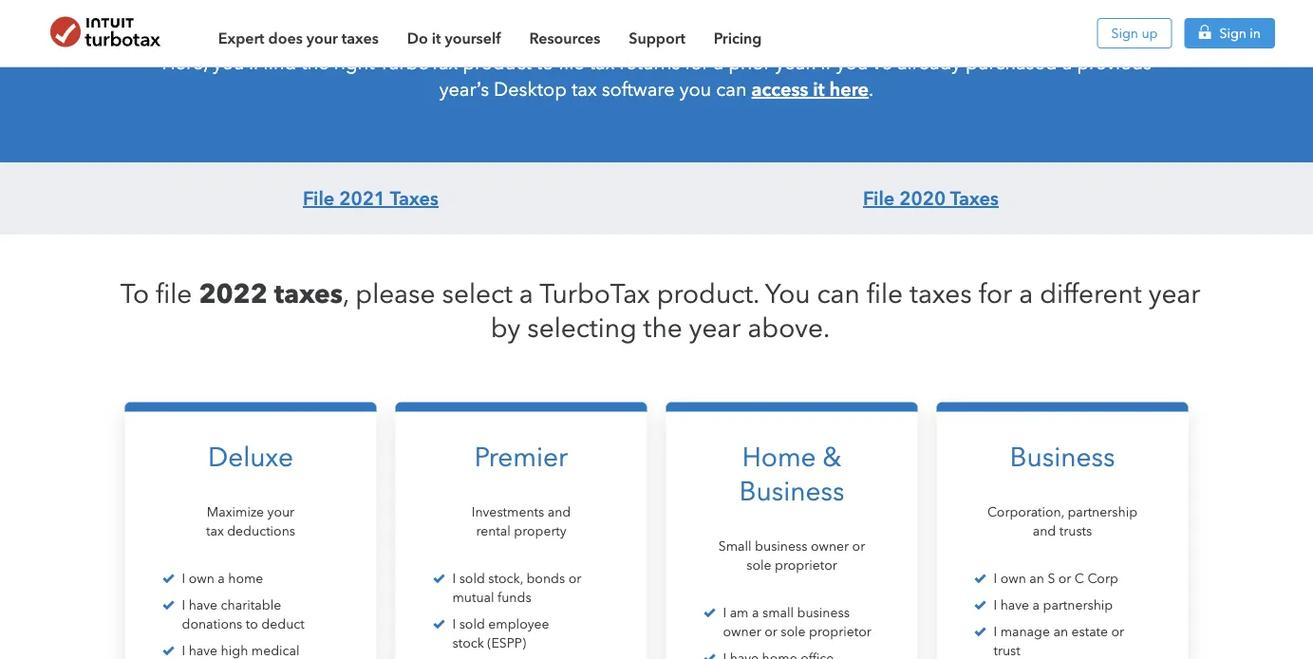 Task type: describe. For each thing, give the bounding box(es) containing it.
pricing link
[[714, 17, 762, 49]]

1 horizontal spatial sole
[[781, 624, 806, 640]]

a inside i am a small business owner or
[[752, 605, 759, 621]]

employee
[[488, 616, 549, 632]]

access it here link
[[752, 78, 869, 101]]

medical
[[251, 643, 300, 659]]

taxes for file 2020 taxes
[[950, 187, 999, 210]]

turbotax inside to file 2022 taxes , please select a turbotax product. you can file taxes for a different year by selecting the year above.
[[539, 278, 650, 310]]

i for i have high medical
[[182, 643, 185, 659]]

2 horizontal spatial file
[[867, 278, 903, 310]]

have for deluxe
[[189, 597, 218, 613]]

sole inside small business owner or sole proprietor
[[747, 557, 772, 573]]

stock
[[452, 635, 484, 651]]

1 horizontal spatial file
[[559, 51, 585, 74]]

expert does your taxes link
[[218, 17, 379, 49]]

file 2020 taxes link
[[863, 187, 999, 210]]

business inside i am a small business owner or
[[797, 605, 850, 621]]

0 horizontal spatial file
[[156, 278, 192, 310]]

i sold employee stock (espp)
[[452, 616, 549, 651]]

0 horizontal spatial turbotax
[[379, 51, 458, 74]]

year above.
[[689, 312, 830, 344]]

maximize your tax deductions
[[206, 504, 295, 539]]

expert does your taxes
[[218, 28, 379, 47]]

here, you'll find the right turbotax product to file tax returns for a prior year. if you've already
[[162, 51, 961, 74]]

deduct
[[261, 616, 305, 632]]

i own an s or c corp
[[994, 571, 1119, 586]]

an for estate
[[1054, 624, 1068, 640]]

pricing
[[714, 28, 762, 47]]

file 2020 taxes
[[863, 187, 999, 210]]

or inside small business owner or sole proprietor
[[852, 538, 865, 554]]

2020
[[900, 187, 946, 210]]

own for business
[[1001, 571, 1026, 586]]

turbotax image
[[38, 16, 173, 47]]

trust
[[994, 643, 1021, 659]]

a inside purchased a previous year's desktop tax software you can
[[1062, 51, 1072, 74]]

0 vertical spatial your
[[306, 28, 338, 47]]

i sold stock, bonds or mutual funds
[[452, 571, 581, 605]]

i am a small business owner or
[[723, 605, 850, 640]]

does
[[268, 28, 303, 47]]

support
[[629, 28, 685, 47]]

access
[[752, 78, 808, 101]]

i for i own a home
[[182, 571, 185, 586]]

you've
[[836, 51, 893, 74]]

and inside corporation, partnership and trusts
[[1033, 523, 1056, 539]]

to file 2022 taxes , please select a turbotax product. you can file taxes for a different year by selecting the year above.
[[120, 277, 1201, 344]]

file 2021 taxes
[[303, 187, 439, 210]]

0 horizontal spatial the
[[301, 51, 329, 74]]

mutual
[[452, 590, 494, 605]]

a left different on the right top of page
[[1019, 278, 1033, 310]]

0 horizontal spatial business
[[739, 475, 845, 507]]

i for i have a partnership
[[994, 597, 997, 613]]

you'll
[[213, 51, 258, 74]]

prior
[[729, 51, 771, 74]]

proprietor inside small business owner or sole proprietor
[[775, 557, 837, 573]]

sign for sign in
[[1220, 25, 1247, 41]]

taxes for file 2021 taxes
[[390, 187, 439, 210]]

small
[[762, 605, 794, 621]]

i have charitable donations
[[182, 597, 281, 632]]

.
[[869, 78, 874, 101]]

returns
[[619, 51, 680, 74]]

product.
[[657, 278, 759, 310]]

desktop
[[494, 78, 567, 101]]

corp
[[1088, 571, 1119, 586]]

i for i sold employee stock (espp)
[[452, 616, 456, 632]]

do it yourself
[[407, 28, 501, 47]]

i for i sold stock, bonds or mutual funds
[[452, 571, 456, 586]]

rental
[[476, 523, 511, 539]]

here,
[[162, 51, 208, 74]]

year
[[1149, 278, 1201, 310]]

tax inside purchased a previous year's desktop tax software you can
[[572, 78, 597, 101]]

have for business
[[1001, 597, 1029, 613]]

access it here .
[[752, 78, 874, 101]]

file 2021 taxes link
[[303, 187, 439, 210]]

tax inside 'maximize your tax deductions'
[[206, 523, 224, 539]]

s
[[1048, 571, 1055, 586]]

donations
[[182, 616, 242, 632]]

previous
[[1077, 51, 1152, 74]]

business inside small business owner or sole proprietor
[[755, 538, 808, 554]]

2021
[[339, 187, 386, 210]]

partnership inside corporation, partnership and trusts
[[1068, 504, 1138, 520]]

a up manage
[[1033, 597, 1040, 613]]

by
[[491, 312, 521, 344]]

here
[[829, 78, 869, 101]]

high
[[221, 643, 248, 659]]

own for deluxe
[[189, 571, 214, 586]]

sign up
[[1112, 25, 1158, 41]]

support link
[[629, 17, 685, 49]]

i have high medical
[[182, 643, 300, 659]]

estate
[[1072, 624, 1108, 640]]

small
[[719, 538, 752, 554]]

funds
[[498, 590, 531, 605]]

product
[[463, 51, 532, 74]]

bonds
[[526, 571, 565, 586]]

if
[[821, 51, 832, 74]]

sole proprietor
[[781, 624, 872, 640]]

already
[[897, 51, 961, 74]]



Task type: vqa. For each thing, say whether or not it's contained in the screenshot.
the middle $
no



Task type: locate. For each thing, give the bounding box(es) containing it.
expert
[[218, 28, 265, 47]]

have down "donations"
[[189, 643, 218, 659]]

file
[[303, 187, 335, 210], [863, 187, 895, 210]]

sole down small on the bottom
[[781, 624, 806, 640]]

0 horizontal spatial an
[[1030, 571, 1044, 586]]

sold
[[459, 571, 485, 586], [459, 616, 485, 632]]

2 sign from the left
[[1220, 25, 1247, 41]]

0 vertical spatial tax
[[589, 51, 615, 74]]

and
[[548, 504, 571, 520], [1033, 523, 1056, 539]]

to
[[536, 51, 554, 74], [246, 616, 258, 632]]

sold for stock,
[[459, 571, 485, 586]]

corporation,
[[988, 504, 1064, 520]]

an inside 'i manage an estate or trust'
[[1054, 624, 1068, 640]]

1 horizontal spatial file
[[863, 187, 895, 210]]

own
[[189, 571, 214, 586], [1001, 571, 1026, 586]]

please
[[356, 278, 435, 310]]

0 horizontal spatial sign
[[1112, 25, 1139, 41]]

taxes right 2021
[[390, 187, 439, 210]]

0 vertical spatial can
[[716, 78, 747, 101]]

taxes
[[390, 187, 439, 210], [950, 187, 999, 210]]

it for access
[[813, 78, 825, 101]]

1 vertical spatial owner
[[723, 624, 761, 640]]

have
[[189, 597, 218, 613], [1001, 597, 1029, 613], [189, 643, 218, 659]]

software
[[602, 78, 675, 101]]

1 horizontal spatial turbotax
[[539, 278, 650, 310]]

1 horizontal spatial an
[[1054, 624, 1068, 640]]

it down if
[[813, 78, 825, 101]]

or up the sole proprietor at the right bottom
[[852, 538, 865, 554]]

0 horizontal spatial owner
[[723, 624, 761, 640]]

you
[[765, 278, 811, 310]]

i inside i have charitable donations
[[182, 597, 185, 613]]

or inside i sold stock, bonds or mutual funds
[[568, 571, 581, 586]]

or for i manage an estate or trust
[[1112, 624, 1124, 640]]

turbotax down do
[[379, 51, 458, 74]]

property
[[514, 523, 567, 539]]

0 vertical spatial turbotax
[[379, 51, 458, 74]]

1 horizontal spatial own
[[1001, 571, 1026, 586]]

1 horizontal spatial can
[[817, 278, 860, 310]]

0 vertical spatial sole
[[747, 557, 772, 573]]

tax down resources
[[589, 51, 615, 74]]

1 vertical spatial proprietor
[[809, 624, 872, 640]]

investments
[[472, 504, 544, 520]]

small business owner or sole proprietor
[[719, 538, 865, 573]]

2 file from the left
[[863, 187, 895, 210]]

1 vertical spatial business
[[797, 605, 850, 621]]

deluxe
[[208, 441, 293, 473]]

partnership down c
[[1043, 597, 1113, 613]]

0 horizontal spatial sole
[[747, 557, 772, 573]]

the inside to file 2022 taxes , please select a turbotax product. you can file taxes for a different year by selecting the year above.
[[643, 312, 683, 344]]

0 vertical spatial sold
[[459, 571, 485, 586]]

1 horizontal spatial taxes
[[950, 187, 999, 210]]

1 horizontal spatial business
[[1010, 441, 1115, 473]]

2 taxes from the left
[[950, 187, 999, 210]]

1 vertical spatial sole
[[781, 624, 806, 640]]

your up deductions
[[267, 504, 295, 520]]

business
[[1010, 441, 1115, 473], [739, 475, 845, 507]]

i for i own an s or c corp
[[994, 571, 997, 586]]

0 horizontal spatial your
[[267, 504, 295, 520]]

sign up link
[[1097, 18, 1172, 48]]

and down corporation,
[[1033, 523, 1056, 539]]

1 vertical spatial turbotax
[[539, 278, 650, 310]]

own left s
[[1001, 571, 1026, 586]]

0 horizontal spatial can
[[716, 78, 747, 101]]

1 horizontal spatial sign
[[1220, 25, 1247, 41]]

partnership up the "trusts"
[[1068, 504, 1138, 520]]

it for do
[[432, 28, 441, 47]]

in
[[1250, 25, 1261, 41]]

1 taxes from the left
[[390, 187, 439, 210]]

0 vertical spatial business
[[1010, 441, 1115, 473]]

1 horizontal spatial and
[[1033, 523, 1056, 539]]

i inside i sold stock, bonds or mutual funds
[[452, 571, 456, 586]]

to up desktop
[[536, 51, 554, 74]]

0 vertical spatial and
[[548, 504, 571, 520]]

to down charitable
[[246, 616, 258, 632]]

2022
[[199, 277, 268, 310]]

maximize
[[207, 504, 264, 520]]

the down expert does your taxes
[[301, 51, 329, 74]]

i for i am a small business owner or
[[723, 605, 727, 621]]

sole down small
[[747, 557, 772, 573]]

sign left up
[[1112, 25, 1139, 41]]

i have a partnership
[[994, 597, 1113, 613]]

business up corporation, partnership and trusts in the bottom of the page
[[1010, 441, 1115, 473]]

or inside i am a small business owner or
[[765, 624, 778, 640]]

have inside i have high medical
[[189, 643, 218, 659]]

home
[[228, 571, 263, 586]]

1 sold from the top
[[459, 571, 485, 586]]

i inside i have high medical
[[182, 643, 185, 659]]

1 horizontal spatial for
[[979, 278, 1012, 310]]

0 vertical spatial proprietor
[[775, 557, 837, 573]]

1 sign from the left
[[1112, 25, 1139, 41]]

i manage an estate or trust
[[994, 624, 1124, 659]]

(espp)
[[487, 635, 526, 651]]

taxes right 2020 at the right of the page
[[950, 187, 999, 210]]

sold up mutual
[[459, 571, 485, 586]]

2 vertical spatial tax
[[206, 523, 224, 539]]

sign in link
[[1185, 18, 1275, 48]]

have up manage
[[1001, 597, 1029, 613]]

turbotax
[[379, 51, 458, 74], [539, 278, 650, 310]]

trusts
[[1060, 523, 1092, 539]]

sign left in
[[1220, 25, 1247, 41]]

or down small on the bottom
[[765, 624, 778, 640]]

find
[[263, 51, 297, 74]]

0 horizontal spatial to
[[246, 616, 258, 632]]

1 vertical spatial tax
[[572, 78, 597, 101]]

a left "previous"
[[1062, 51, 1072, 74]]

turbotax up selecting
[[539, 278, 650, 310]]

your
[[306, 28, 338, 47], [267, 504, 295, 520]]

can down the prior
[[716, 78, 747, 101]]

a left the prior
[[714, 51, 724, 74]]

an down i have a partnership
[[1054, 624, 1068, 640]]

i inside i am a small business owner or
[[723, 605, 727, 621]]

1 horizontal spatial the
[[643, 312, 683, 344]]

&
[[823, 441, 842, 473]]

i for i manage an estate or trust
[[994, 624, 997, 640]]

charitable
[[221, 597, 281, 613]]

1 vertical spatial can
[[817, 278, 860, 310]]

1 vertical spatial sold
[[459, 616, 485, 632]]

or right s
[[1059, 571, 1072, 586]]

investments and rental property
[[472, 504, 571, 539]]

i own a home
[[182, 571, 263, 586]]

sole
[[747, 557, 772, 573], [781, 624, 806, 640]]

proprietor up small on the bottom
[[775, 557, 837, 573]]

0 horizontal spatial file
[[303, 187, 335, 210]]

business right small
[[755, 538, 808, 554]]

and inside investments and rental property
[[548, 504, 571, 520]]

i inside 'i manage an estate or trust'
[[994, 624, 997, 640]]

sold for employee
[[459, 616, 485, 632]]

,
[[343, 278, 349, 310]]

can inside to file 2022 taxes , please select a turbotax product. you can file taxes for a different year by selecting the year above.
[[817, 278, 860, 310]]

i
[[182, 571, 185, 586], [452, 571, 456, 586], [994, 571, 997, 586], [182, 597, 185, 613], [994, 597, 997, 613], [723, 605, 727, 621], [452, 616, 456, 632], [994, 624, 997, 640], [182, 643, 185, 659]]

business down home
[[739, 475, 845, 507]]

1 file from the left
[[303, 187, 335, 210]]

sign
[[1112, 25, 1139, 41], [1220, 25, 1247, 41]]

owner inside i am a small business owner or
[[723, 624, 761, 640]]

have up "donations"
[[189, 597, 218, 613]]

sold inside i sold stock, bonds or mutual funds
[[459, 571, 485, 586]]

file left 2020 at the right of the page
[[863, 187, 895, 210]]

partnership
[[1068, 504, 1138, 520], [1043, 597, 1113, 613]]

0 vertical spatial to
[[536, 51, 554, 74]]

the down product.
[[643, 312, 683, 344]]

select
[[442, 278, 513, 310]]

sold up stock
[[459, 616, 485, 632]]

1 vertical spatial to
[[246, 616, 258, 632]]

your inside 'maximize your tax deductions'
[[267, 504, 295, 520]]

up
[[1142, 25, 1158, 41]]

taxes inside expert does your taxes link
[[342, 28, 379, 47]]

purchased
[[966, 51, 1058, 74]]

1 own from the left
[[189, 571, 214, 586]]

0 horizontal spatial taxes
[[390, 187, 439, 210]]

an for s
[[1030, 571, 1044, 586]]

home & business
[[739, 441, 845, 507]]

1 vertical spatial and
[[1033, 523, 1056, 539]]

0 vertical spatial it
[[432, 28, 441, 47]]

file for file 2021 taxes
[[303, 187, 335, 210]]

yourself
[[445, 28, 501, 47]]

an
[[1030, 571, 1044, 586], [1054, 624, 1068, 640]]

resources
[[529, 28, 600, 47]]

premier
[[475, 441, 568, 473]]

taxes for your
[[342, 28, 379, 47]]

1 vertical spatial business
[[739, 475, 845, 507]]

for
[[685, 51, 709, 74], [979, 278, 1012, 310]]

a left home
[[218, 571, 225, 586]]

a
[[714, 51, 724, 74], [1062, 51, 1072, 74], [519, 278, 533, 310], [1019, 278, 1033, 310], [218, 571, 225, 586], [1033, 597, 1040, 613], [752, 605, 759, 621]]

you
[[680, 78, 711, 101]]

or for i sold stock, bonds or mutual funds
[[568, 571, 581, 586]]

to deduct
[[246, 616, 305, 632]]

or right bonds
[[568, 571, 581, 586]]

file left 2021
[[303, 187, 335, 210]]

0 vertical spatial an
[[1030, 571, 1044, 586]]

business
[[755, 538, 808, 554], [797, 605, 850, 621]]

have inside i have charitable donations
[[189, 597, 218, 613]]

or inside 'i manage an estate or trust'
[[1112, 624, 1124, 640]]

stock,
[[488, 571, 523, 586]]

owner
[[811, 538, 849, 554], [723, 624, 761, 640]]

1 vertical spatial for
[[979, 278, 1012, 310]]

or right estate
[[1112, 624, 1124, 640]]

selecting
[[527, 312, 637, 344]]

2 sold from the top
[[459, 616, 485, 632]]

0 horizontal spatial own
[[189, 571, 214, 586]]

deductions
[[227, 523, 295, 539]]

manage
[[1001, 624, 1050, 640]]

sign for sign up
[[1112, 25, 1139, 41]]

a right am
[[752, 605, 759, 621]]

owner inside small business owner or sole proprietor
[[811, 538, 849, 554]]

do it yourself link
[[407, 17, 501, 49]]

file for file 2020 taxes
[[863, 187, 895, 210]]

1 vertical spatial your
[[267, 504, 295, 520]]

it right do
[[432, 28, 441, 47]]

1 vertical spatial an
[[1054, 624, 1068, 640]]

owner down am
[[723, 624, 761, 640]]

proprietor down small business owner or sole proprietor
[[809, 624, 872, 640]]

0 horizontal spatial it
[[432, 28, 441, 47]]

a up the by
[[519, 278, 533, 310]]

taxes for 2022
[[274, 277, 343, 310]]

1 vertical spatial partnership
[[1043, 597, 1113, 613]]

0 vertical spatial owner
[[811, 538, 849, 554]]

1 horizontal spatial your
[[306, 28, 338, 47]]

own left home
[[189, 571, 214, 586]]

0 horizontal spatial for
[[685, 51, 709, 74]]

your right does
[[306, 28, 338, 47]]

tax down the here, you'll find the right turbotax product to file tax returns for a prior year. if you've already on the top of page
[[572, 78, 597, 101]]

owner down home & business
[[811, 538, 849, 554]]

tax down maximize
[[206, 523, 224, 539]]

taxes
[[342, 28, 379, 47], [274, 277, 343, 310], [910, 278, 972, 310]]

0 horizontal spatial and
[[548, 504, 571, 520]]

1 vertical spatial the
[[643, 312, 683, 344]]

for inside to file 2022 taxes , please select a turbotax product. you can file taxes for a different year by selecting the year above.
[[979, 278, 1012, 310]]

an left s
[[1030, 571, 1044, 586]]

resources link
[[529, 17, 600, 49]]

purchased a previous year's desktop tax software you can
[[439, 51, 1152, 101]]

0 vertical spatial for
[[685, 51, 709, 74]]

c
[[1075, 571, 1084, 586]]

home
[[742, 441, 816, 473]]

and up property
[[548, 504, 571, 520]]

am
[[730, 605, 749, 621]]

or for i own an s or c corp
[[1059, 571, 1072, 586]]

0 vertical spatial the
[[301, 51, 329, 74]]

0 vertical spatial partnership
[[1068, 504, 1138, 520]]

1 horizontal spatial owner
[[811, 538, 849, 554]]

sold inside i sold employee stock (espp)
[[459, 616, 485, 632]]

0 vertical spatial business
[[755, 538, 808, 554]]

1 horizontal spatial it
[[813, 78, 825, 101]]

1 vertical spatial it
[[813, 78, 825, 101]]

1 horizontal spatial to
[[536, 51, 554, 74]]

corporation, partnership and trusts
[[988, 504, 1138, 539]]

i for i have charitable donations
[[182, 597, 185, 613]]

i inside i sold employee stock (espp)
[[452, 616, 456, 632]]

or
[[852, 538, 865, 554], [568, 571, 581, 586], [1059, 571, 1072, 586], [765, 624, 778, 640], [1112, 624, 1124, 640]]

business up the sole proprietor at the right bottom
[[797, 605, 850, 621]]

year.
[[775, 51, 816, 74]]

can inside purchased a previous year's desktop tax software you can
[[716, 78, 747, 101]]

can right the you
[[817, 278, 860, 310]]

right
[[334, 51, 375, 74]]

2 own from the left
[[1001, 571, 1026, 586]]



